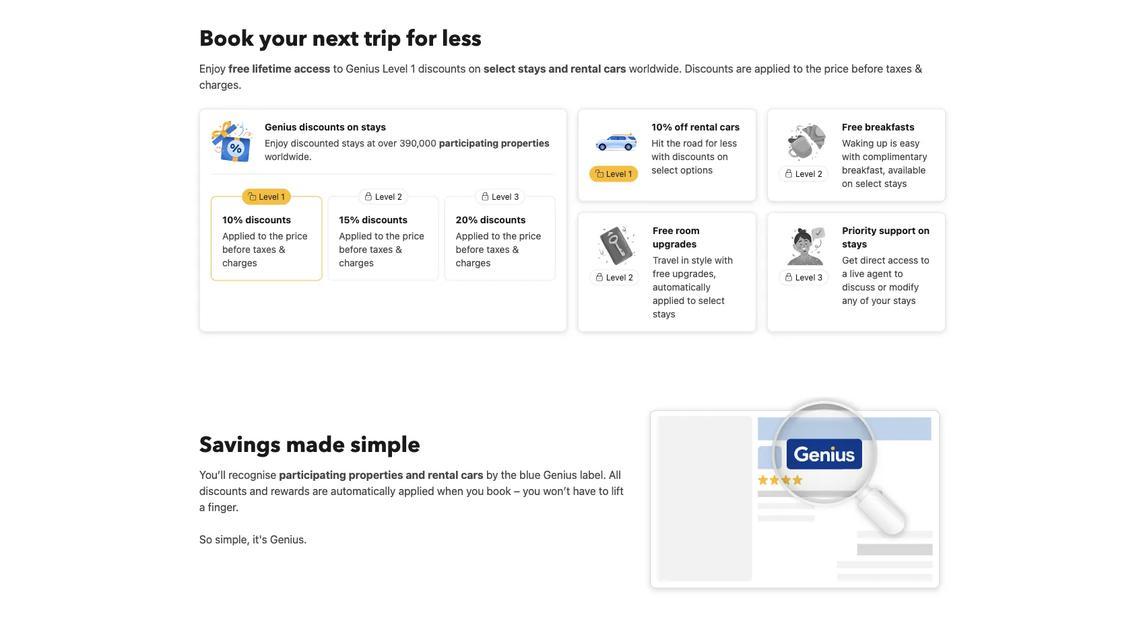 Task type: describe. For each thing, give the bounding box(es) containing it.
to inside 20% discounts applied to the price before taxes & charges
[[491, 230, 500, 241]]

hit
[[652, 137, 664, 148]]

0 horizontal spatial 1
[[281, 192, 285, 202]]

label.
[[580, 469, 606, 482]]

any
[[842, 295, 857, 306]]

charges.
[[199, 78, 242, 91]]

& for 15% discounts applied to the price before taxes & charges
[[395, 244, 402, 255]]

level down trip
[[382, 62, 408, 75]]

to inside 10% discounts applied to the price before taxes & charges
[[258, 230, 267, 241]]

priority
[[842, 225, 877, 236]]

level down free room upgrades 'image'
[[606, 273, 626, 282]]

before for 20% discounts applied to the price before taxes & charges
[[456, 244, 484, 255]]

charges for 20% discounts applied to the price before taxes & charges
[[456, 257, 491, 268]]

on inside 10% off rental cars hit the road for less with discounts on select options
[[717, 151, 728, 162]]

direct
[[860, 255, 885, 266]]

15%
[[339, 214, 360, 225]]

off
[[675, 121, 688, 132]]

priority support on stays get direct access to a live agent to discuss or modify any of your stays
[[842, 225, 930, 306]]

you'll recognise participating properties and rental cars
[[199, 469, 483, 482]]

the inside by the blue genius label. all discounts and rewards are automatically applied when you book – you won't have to lift a finger.
[[501, 469, 517, 482]]

1 horizontal spatial and
[[406, 469, 425, 482]]

0 horizontal spatial your
[[259, 24, 307, 53]]

cars inside 10% off rental cars hit the road for less with discounts on select options
[[720, 121, 740, 132]]

is
[[890, 137, 897, 148]]

genius discounts on stays enjoy discounted stays at over 390,000 participating properties worldwide.
[[265, 121, 549, 162]]

book
[[487, 485, 511, 498]]

discounted
[[291, 137, 339, 148]]

select inside 'free breakfasts waking up is easy with complimentary breakfast, available on select stays'
[[855, 178, 882, 189]]

enjoy free lifetime access to genius level 1 discounts on select stays and rental cars
[[199, 62, 626, 75]]

2 for free breakfasts waking up is easy with complimentary breakfast, available on select stays
[[818, 169, 822, 179]]

free breakfasts waking up is easy with complimentary breakfast, available on select stays
[[842, 121, 927, 189]]

discounts inside 10% discounts applied to the price before taxes & charges
[[245, 214, 291, 225]]

discounts inside by the blue genius label. all discounts and rewards are automatically applied when you book – you won't have to lift a finger.
[[199, 485, 247, 498]]

2 vertical spatial rental
[[428, 469, 458, 482]]

complimentary
[[863, 151, 927, 162]]

390,000
[[399, 137, 436, 148]]

when
[[437, 485, 463, 498]]

made
[[286, 431, 345, 460]]

level down priority support on stays image
[[795, 273, 815, 282]]

taxes for 15% discounts applied to the price before taxes & charges
[[370, 244, 393, 255]]

before inside the worldwide. discounts are applied to the price before taxes & charges.
[[852, 62, 883, 75]]

and inside by the blue genius label. all discounts and rewards are automatically applied when you book – you won't have to lift a finger.
[[250, 485, 268, 498]]

0 horizontal spatial access
[[294, 62, 330, 75]]

stays inside 'free breakfasts waking up is easy with complimentary breakfast, available on select stays'
[[884, 178, 907, 189]]

book your next trip for less image
[[211, 120, 254, 163]]

charges for 10% discounts applied to the price before taxes & charges
[[222, 257, 257, 268]]

0 horizontal spatial level 2
[[375, 192, 402, 202]]

at
[[367, 137, 375, 148]]

get
[[842, 255, 858, 266]]

0 vertical spatial enjoy
[[199, 62, 226, 75]]

0 vertical spatial 3
[[514, 192, 519, 202]]

price for 20% discounts applied to the price before taxes & charges
[[519, 230, 541, 241]]

0 vertical spatial 1
[[411, 62, 415, 75]]

on inside priority support on stays get direct access to a live agent to discuss or modify any of your stays
[[918, 225, 930, 236]]

automatically inside by the blue genius label. all discounts and rewards are automatically applied when you book – you won't have to lift a finger.
[[331, 485, 396, 498]]

1 you from the left
[[466, 485, 484, 498]]

free for free room upgrades travel in style with free upgrades, automatically applied to select stays
[[653, 225, 673, 236]]

20% discounts applied to the price before taxes & charges
[[456, 214, 541, 268]]

on inside 'free breakfasts waking up is easy with complimentary breakfast, available on select stays'
[[842, 178, 853, 189]]

priority support on stays image
[[785, 224, 828, 267]]

1 vertical spatial 3
[[818, 273, 823, 282]]

charges for 15% discounts applied to the price before taxes & charges
[[339, 257, 374, 268]]

price for 15% discounts applied to the price before taxes & charges
[[403, 230, 424, 241]]

genius inside by the blue genius label. all discounts and rewards are automatically applied when you book – you won't have to lift a finger.
[[543, 469, 577, 482]]

discounts inside 20% discounts applied to the price before taxes & charges
[[480, 214, 526, 225]]

simple
[[350, 431, 420, 460]]

level up 20% discounts applied to the price before taxes & charges at the left top of page
[[492, 192, 512, 202]]

0 horizontal spatial cars
[[461, 469, 483, 482]]

1 horizontal spatial level 3
[[795, 273, 823, 282]]

of
[[860, 295, 869, 306]]

your inside priority support on stays get direct access to a live agent to discuss or modify any of your stays
[[871, 295, 891, 306]]

live
[[850, 268, 864, 279]]

discounts inside 15% discounts applied to the price before taxes & charges
[[362, 214, 408, 225]]

discounts
[[685, 62, 733, 75]]

trip
[[364, 24, 401, 53]]

simple,
[[215, 534, 250, 546]]

before for 10% discounts applied to the price before taxes & charges
[[222, 244, 250, 255]]

free breakfasts image
[[785, 120, 828, 163]]

applied for 15%
[[339, 230, 372, 241]]

upgrades,
[[672, 268, 716, 279]]

so simple, it's genius.
[[199, 534, 307, 546]]

participating inside genius discounts on stays enjoy discounted stays at over 390,000 participating properties worldwide.
[[439, 137, 499, 148]]

stays inside free room upgrades travel in style with free upgrades, automatically applied to select stays
[[653, 308, 675, 320]]

1 horizontal spatial rental
[[571, 62, 601, 75]]

discuss
[[842, 281, 875, 293]]

modify
[[889, 281, 919, 293]]

breakfast,
[[842, 164, 886, 175]]

applied for 10%
[[222, 230, 255, 241]]

discounts inside 10% off rental cars hit the road for less with discounts on select options
[[672, 151, 715, 162]]

level down free breakfasts image
[[795, 169, 815, 179]]

road
[[683, 137, 703, 148]]

agent
[[867, 268, 892, 279]]

upgrades
[[653, 238, 697, 249]]

rental inside 10% off rental cars hit the road for less with discounts on select options
[[690, 121, 717, 132]]

0 horizontal spatial free
[[229, 62, 250, 75]]

options
[[680, 164, 713, 175]]

automatically inside free room upgrades travel in style with free upgrades, automatically applied to select stays
[[653, 281, 711, 293]]

free for free breakfasts waking up is easy with complimentary breakfast, available on select stays
[[842, 121, 863, 132]]

you'll
[[199, 469, 226, 482]]

20%
[[456, 214, 478, 225]]

2 for free room upgrades travel in style with free upgrades, automatically applied to select stays
[[628, 273, 633, 282]]



Task type: vqa. For each thing, say whether or not it's contained in the screenshot.


Task type: locate. For each thing, give the bounding box(es) containing it.
level 2 down free breakfasts image
[[795, 169, 822, 179]]

blue
[[519, 469, 540, 482]]

a inside priority support on stays get direct access to a live agent to discuss or modify any of your stays
[[842, 268, 847, 279]]

by
[[486, 469, 498, 482]]

2 horizontal spatial charges
[[456, 257, 491, 268]]

before inside 20% discounts applied to the price before taxes & charges
[[456, 244, 484, 255]]

book your next trip for less
[[199, 24, 482, 53]]

free up upgrades
[[653, 225, 673, 236]]

less right road at right top
[[720, 137, 737, 148]]

0 horizontal spatial enjoy
[[199, 62, 226, 75]]

1 horizontal spatial applied
[[653, 295, 685, 306]]

in
[[681, 255, 689, 266]]

0 vertical spatial less
[[442, 24, 482, 53]]

to inside free room upgrades travel in style with free upgrades, automatically applied to select stays
[[687, 295, 696, 306]]

for
[[407, 24, 437, 53], [705, 137, 717, 148]]

taxes
[[886, 62, 912, 75], [253, 244, 276, 255], [370, 244, 393, 255], [487, 244, 510, 255]]

level 2 up 15% discounts applied to the price before taxes & charges
[[375, 192, 402, 202]]

1 horizontal spatial properties
[[501, 137, 549, 148]]

a left finger.
[[199, 501, 205, 514]]

applied inside free room upgrades travel in style with free upgrades, automatically applied to select stays
[[653, 295, 685, 306]]

savings
[[199, 431, 281, 460]]

enjoy inside genius discounts on stays enjoy discounted stays at over 390,000 participating properties worldwide.
[[265, 137, 288, 148]]

0 horizontal spatial automatically
[[331, 485, 396, 498]]

level 2 for free breakfasts waking up is easy with complimentary breakfast, available on select stays
[[795, 169, 822, 179]]

2 vertical spatial cars
[[461, 469, 483, 482]]

2 horizontal spatial cars
[[720, 121, 740, 132]]

rewards
[[271, 485, 310, 498]]

applied inside 10% discounts applied to the price before taxes & charges
[[222, 230, 255, 241]]

10% discounts applied to the price before taxes & charges
[[222, 214, 308, 268]]

0 vertical spatial level 1
[[606, 169, 632, 179]]

& inside the worldwide. discounts are applied to the price before taxes & charges.
[[915, 62, 922, 75]]

1 vertical spatial enjoy
[[265, 137, 288, 148]]

15% discounts applied to the price before taxes & charges
[[339, 214, 424, 268]]

10% for 10% discounts applied to the price before taxes & charges
[[222, 214, 243, 225]]

0 horizontal spatial a
[[199, 501, 205, 514]]

with
[[652, 151, 670, 162], [842, 151, 860, 162], [715, 255, 733, 266]]

with inside 10% off rental cars hit the road for less with discounts on select options
[[652, 151, 670, 162]]

1 horizontal spatial your
[[871, 295, 891, 306]]

&
[[915, 62, 922, 75], [279, 244, 285, 255], [395, 244, 402, 255], [512, 244, 519, 255]]

a inside by the blue genius label. all discounts and rewards are automatically applied when you book – you won't have to lift a finger.
[[199, 501, 205, 514]]

price inside the worldwide. discounts are applied to the price before taxes & charges.
[[824, 62, 849, 75]]

the inside the worldwide. discounts are applied to the price before taxes & charges.
[[806, 62, 821, 75]]

level 3 up 20% discounts applied to the price before taxes & charges at the left top of page
[[492, 192, 519, 202]]

1 vertical spatial 2
[[397, 192, 402, 202]]

worldwide. inside the worldwide. discounts are applied to the price before taxes & charges.
[[629, 62, 682, 75]]

2 horizontal spatial 2
[[818, 169, 822, 179]]

access down next
[[294, 62, 330, 75]]

to inside 15% discounts applied to the price before taxes & charges
[[375, 230, 383, 241]]

the inside 20% discounts applied to the price before taxes & charges
[[503, 230, 517, 241]]

0 vertical spatial participating
[[439, 137, 499, 148]]

level up 15% discounts applied to the price before taxes & charges
[[375, 192, 395, 202]]

0 horizontal spatial level 3
[[492, 192, 519, 202]]

you right – at the left
[[523, 485, 540, 498]]

1 horizontal spatial 3
[[818, 273, 823, 282]]

less up 'enjoy free lifetime access to genius level 1 discounts on select stays and rental cars'
[[442, 24, 482, 53]]

genius down trip
[[346, 62, 380, 75]]

0 vertical spatial free
[[842, 121, 863, 132]]

access
[[294, 62, 330, 75], [888, 255, 918, 266]]

1 charges from the left
[[222, 257, 257, 268]]

2 down free room upgrades 'image'
[[628, 273, 633, 282]]

you left the book
[[466, 485, 484, 498]]

1 horizontal spatial worldwide.
[[629, 62, 682, 75]]

on inside genius discounts on stays enjoy discounted stays at over 390,000 participating properties worldwide.
[[347, 121, 359, 132]]

applied right discounts
[[754, 62, 790, 75]]

with inside 'free breakfasts waking up is easy with complimentary breakfast, available on select stays'
[[842, 151, 860, 162]]

over
[[378, 137, 397, 148]]

2 vertical spatial 1
[[281, 192, 285, 202]]

2 vertical spatial level 2
[[606, 273, 633, 282]]

0 horizontal spatial level 1
[[259, 192, 285, 202]]

price
[[824, 62, 849, 75], [286, 230, 308, 241], [403, 230, 424, 241], [519, 230, 541, 241]]

0 vertical spatial genius
[[346, 62, 380, 75]]

for right road at right top
[[705, 137, 717, 148]]

1 horizontal spatial free
[[653, 268, 670, 279]]

& inside 20% discounts applied to the price before taxes & charges
[[512, 244, 519, 255]]

1 vertical spatial level 1
[[259, 192, 285, 202]]

10% inside 10% off rental cars hit the road for less with discounts on select options
[[652, 121, 672, 132]]

before for 15% discounts applied to the price before taxes & charges
[[339, 244, 367, 255]]

0 horizontal spatial you
[[466, 485, 484, 498]]

0 horizontal spatial properties
[[349, 469, 403, 482]]

3
[[514, 192, 519, 202], [818, 273, 823, 282]]

genius inside genius discounts on stays enjoy discounted stays at over 390,000 participating properties worldwide.
[[265, 121, 297, 132]]

2 horizontal spatial rental
[[690, 121, 717, 132]]

& for 10% discounts applied to the price before taxes & charges
[[279, 244, 285, 255]]

1 vertical spatial for
[[705, 137, 717, 148]]

properties inside genius discounts on stays enjoy discounted stays at over 390,000 participating properties worldwide.
[[501, 137, 549, 148]]

1 horizontal spatial automatically
[[653, 281, 711, 293]]

1 vertical spatial a
[[199, 501, 205, 514]]

or
[[878, 281, 887, 293]]

are inside by the blue genius label. all discounts and rewards are automatically applied when you book – you won't have to lift a finger.
[[312, 485, 328, 498]]

applied inside the worldwide. discounts are applied to the price before taxes & charges.
[[754, 62, 790, 75]]

savings made simple image
[[644, 397, 946, 596]]

0 horizontal spatial 2
[[397, 192, 402, 202]]

level up 10% discounts applied to the price before taxes & charges
[[259, 192, 279, 202]]

2
[[818, 169, 822, 179], [397, 192, 402, 202], [628, 273, 633, 282]]

with down waking
[[842, 151, 860, 162]]

the inside 10% off rental cars hit the road for less with discounts on select options
[[667, 137, 681, 148]]

have
[[573, 485, 596, 498]]

free inside free room upgrades travel in style with free upgrades, automatically applied to select stays
[[653, 225, 673, 236]]

applied inside by the blue genius label. all discounts and rewards are automatically applied when you book – you won't have to lift a finger.
[[398, 485, 434, 498]]

by the blue genius label. all discounts and rewards are automatically applied when you book – you won't have to lift a finger.
[[199, 469, 624, 514]]

free inside 'free breakfasts waking up is easy with complimentary breakfast, available on select stays'
[[842, 121, 863, 132]]

are inside the worldwide. discounts are applied to the price before taxes & charges.
[[736, 62, 752, 75]]

level 2
[[795, 169, 822, 179], [375, 192, 402, 202], [606, 273, 633, 282]]

worldwide.
[[629, 62, 682, 75], [265, 151, 312, 162]]

level 1 down 10% off rental cars image
[[606, 169, 632, 179]]

1 horizontal spatial free
[[842, 121, 863, 132]]

to
[[333, 62, 343, 75], [793, 62, 803, 75], [258, 230, 267, 241], [375, 230, 383, 241], [491, 230, 500, 241], [921, 255, 930, 266], [894, 268, 903, 279], [687, 295, 696, 306], [599, 485, 609, 498]]

2 vertical spatial and
[[250, 485, 268, 498]]

the
[[806, 62, 821, 75], [667, 137, 681, 148], [269, 230, 283, 241], [386, 230, 400, 241], [503, 230, 517, 241], [501, 469, 517, 482]]

0 vertical spatial level 2
[[795, 169, 822, 179]]

2 you from the left
[[523, 485, 540, 498]]

discounts
[[418, 62, 466, 75], [299, 121, 345, 132], [672, 151, 715, 162], [245, 214, 291, 225], [362, 214, 408, 225], [480, 214, 526, 225], [199, 485, 247, 498]]

3 down priority support on stays image
[[818, 273, 823, 282]]

level 2 for free room upgrades travel in style with free upgrades, automatically applied to select stays
[[606, 273, 633, 282]]

so
[[199, 534, 212, 546]]

less
[[442, 24, 482, 53], [720, 137, 737, 148]]

the inside 10% discounts applied to the price before taxes & charges
[[269, 230, 283, 241]]

level
[[382, 62, 408, 75], [606, 169, 626, 179], [795, 169, 815, 179], [259, 192, 279, 202], [375, 192, 395, 202], [492, 192, 512, 202], [606, 273, 626, 282], [795, 273, 815, 282]]

taxes for 10% discounts applied to the price before taxes & charges
[[253, 244, 276, 255]]

& inside 15% discounts applied to the price before taxes & charges
[[395, 244, 402, 255]]

your down or
[[871, 295, 891, 306]]

taxes inside 15% discounts applied to the price before taxes & charges
[[370, 244, 393, 255]]

easy
[[900, 137, 920, 148]]

applied inside 20% discounts applied to the price before taxes & charges
[[456, 230, 489, 241]]

charges inside 20% discounts applied to the price before taxes & charges
[[456, 257, 491, 268]]

1 vertical spatial participating
[[279, 469, 346, 482]]

applied down upgrades,
[[653, 295, 685, 306]]

1 vertical spatial properties
[[349, 469, 403, 482]]

applied for 20%
[[456, 230, 489, 241]]

0 horizontal spatial worldwide.
[[265, 151, 312, 162]]

worldwide. left discounts
[[629, 62, 682, 75]]

1 horizontal spatial 1
[[411, 62, 415, 75]]

10% off rental cars image
[[595, 120, 638, 163]]

0 horizontal spatial participating
[[279, 469, 346, 482]]

genius up won't
[[543, 469, 577, 482]]

charges inside 10% discounts applied to the price before taxes & charges
[[222, 257, 257, 268]]

with for free room upgrades travel in style with free upgrades, automatically applied to select stays
[[715, 255, 733, 266]]

price for 10% discounts applied to the price before taxes & charges
[[286, 230, 308, 241]]

0 horizontal spatial genius
[[265, 121, 297, 132]]

stays
[[518, 62, 546, 75], [361, 121, 386, 132], [342, 137, 364, 148], [884, 178, 907, 189], [842, 238, 867, 249], [893, 295, 916, 306], [653, 308, 675, 320]]

0 horizontal spatial applied
[[222, 230, 255, 241]]

with for free breakfasts waking up is easy with complimentary breakfast, available on select stays
[[842, 151, 860, 162]]

room
[[676, 225, 700, 236]]

free up waking
[[842, 121, 863, 132]]

0 horizontal spatial applied
[[398, 485, 434, 498]]

with right the 'style'
[[715, 255, 733, 266]]

for up 'enjoy free lifetime access to genius level 1 discounts on select stays and rental cars'
[[407, 24, 437, 53]]

automatically
[[653, 281, 711, 293], [331, 485, 396, 498]]

before inside 15% discounts applied to the price before taxes & charges
[[339, 244, 367, 255]]

0 vertical spatial are
[[736, 62, 752, 75]]

1
[[411, 62, 415, 75], [628, 169, 632, 179], [281, 192, 285, 202]]

automatically down you'll recognise participating properties and rental cars
[[331, 485, 396, 498]]

are down you'll recognise participating properties and rental cars
[[312, 485, 328, 498]]

the inside 15% discounts applied to the price before taxes & charges
[[386, 230, 400, 241]]

1 horizontal spatial applied
[[339, 230, 372, 241]]

free inside free room upgrades travel in style with free upgrades, automatically applied to select stays
[[653, 268, 670, 279]]

up
[[876, 137, 888, 148]]

0 vertical spatial level 3
[[492, 192, 519, 202]]

2 vertical spatial 2
[[628, 273, 633, 282]]

a left live
[[842, 268, 847, 279]]

3 applied from the left
[[456, 230, 489, 241]]

breakfasts
[[865, 121, 915, 132]]

access inside priority support on stays get direct access to a live agent to discuss or modify any of your stays
[[888, 255, 918, 266]]

taxes inside 20% discounts applied to the price before taxes & charges
[[487, 244, 510, 255]]

1 horizontal spatial you
[[523, 485, 540, 498]]

1 vertical spatial are
[[312, 485, 328, 498]]

0 vertical spatial a
[[842, 268, 847, 279]]

rental
[[571, 62, 601, 75], [690, 121, 717, 132], [428, 469, 458, 482]]

finger.
[[208, 501, 239, 514]]

for inside 10% off rental cars hit the road for less with discounts on select options
[[705, 137, 717, 148]]

enjoy
[[199, 62, 226, 75], [265, 137, 288, 148]]

free
[[229, 62, 250, 75], [653, 268, 670, 279]]

2 down free breakfasts image
[[818, 169, 822, 179]]

cars
[[604, 62, 626, 75], [720, 121, 740, 132], [461, 469, 483, 482]]

select inside free room upgrades travel in style with free upgrades, automatically applied to select stays
[[698, 295, 725, 306]]

0 vertical spatial rental
[[571, 62, 601, 75]]

a
[[842, 268, 847, 279], [199, 501, 205, 514]]

1 horizontal spatial level 1
[[606, 169, 632, 179]]

won't
[[543, 485, 570, 498]]

automatically down upgrades,
[[653, 281, 711, 293]]

0 horizontal spatial 3
[[514, 192, 519, 202]]

less inside 10% off rental cars hit the road for less with discounts on select options
[[720, 137, 737, 148]]

price inside 20% discounts applied to the price before taxes & charges
[[519, 230, 541, 241]]

1 horizontal spatial charges
[[339, 257, 374, 268]]

select inside 10% off rental cars hit the road for less with discounts on select options
[[652, 164, 678, 175]]

lifetime
[[252, 62, 291, 75]]

1 horizontal spatial cars
[[604, 62, 626, 75]]

free room upgrades image
[[595, 224, 639, 267]]

all
[[609, 469, 621, 482]]

1 vertical spatial 10%
[[222, 214, 243, 225]]

1 applied from the left
[[222, 230, 255, 241]]

2 vertical spatial applied
[[398, 485, 434, 498]]

0 horizontal spatial for
[[407, 24, 437, 53]]

1 horizontal spatial access
[[888, 255, 918, 266]]

2 up 15% discounts applied to the price before taxes & charges
[[397, 192, 402, 202]]

1 vertical spatial level 2
[[375, 192, 402, 202]]

free up charges.
[[229, 62, 250, 75]]

10% off rental cars hit the road for less with discounts on select options
[[652, 121, 740, 175]]

recognise
[[228, 469, 276, 482]]

it's
[[253, 534, 267, 546]]

0 vertical spatial 10%
[[652, 121, 672, 132]]

10% for 10% off rental cars hit the road for less with discounts on select options
[[652, 121, 672, 132]]

3 up 20% discounts applied to the price before taxes & charges at the left top of page
[[514, 192, 519, 202]]

1 horizontal spatial genius
[[346, 62, 380, 75]]

charges
[[222, 257, 257, 268], [339, 257, 374, 268], [456, 257, 491, 268]]

2 horizontal spatial 1
[[628, 169, 632, 179]]

1 vertical spatial your
[[871, 295, 891, 306]]

charges inside 15% discounts applied to the price before taxes & charges
[[339, 257, 374, 268]]

to inside the worldwide. discounts are applied to the price before taxes & charges.
[[793, 62, 803, 75]]

applied left 'when'
[[398, 485, 434, 498]]

support
[[879, 225, 916, 236]]

applied
[[222, 230, 255, 241], [339, 230, 372, 241], [456, 230, 489, 241]]

1 vertical spatial worldwide.
[[265, 151, 312, 162]]

worldwide. discounts are applied to the price before taxes & charges.
[[199, 62, 922, 91]]

0 vertical spatial for
[[407, 24, 437, 53]]

level down 10% off rental cars image
[[606, 169, 626, 179]]

taxes inside the worldwide. discounts are applied to the price before taxes & charges.
[[886, 62, 912, 75]]

to inside by the blue genius label. all discounts and rewards are automatically applied when you book – you won't have to lift a finger.
[[599, 485, 609, 498]]

applied inside 15% discounts applied to the price before taxes & charges
[[339, 230, 372, 241]]

2 charges from the left
[[339, 257, 374, 268]]

0 horizontal spatial rental
[[428, 469, 458, 482]]

& inside 10% discounts applied to the price before taxes & charges
[[279, 244, 285, 255]]

2 vertical spatial genius
[[543, 469, 577, 482]]

style
[[691, 255, 712, 266]]

and
[[549, 62, 568, 75], [406, 469, 425, 482], [250, 485, 268, 498]]

level 2 down free room upgrades 'image'
[[606, 273, 633, 282]]

1 vertical spatial genius
[[265, 121, 297, 132]]

price inside 10% discounts applied to the price before taxes & charges
[[286, 230, 308, 241]]

savings made simple
[[199, 431, 420, 460]]

10%
[[652, 121, 672, 132], [222, 214, 243, 225]]

2 horizontal spatial with
[[842, 151, 860, 162]]

2 horizontal spatial level 2
[[795, 169, 822, 179]]

3 charges from the left
[[456, 257, 491, 268]]

participating up rewards
[[279, 469, 346, 482]]

0 vertical spatial free
[[229, 62, 250, 75]]

level 3 down priority support on stays image
[[795, 273, 823, 282]]

book
[[199, 24, 254, 53]]

0 vertical spatial cars
[[604, 62, 626, 75]]

0 vertical spatial access
[[294, 62, 330, 75]]

taxes for 20% discounts applied to the price before taxes & charges
[[487, 244, 510, 255]]

worldwide. down the discounted
[[265, 151, 312, 162]]

10% inside 10% discounts applied to the price before taxes & charges
[[222, 214, 243, 225]]

worldwide. inside genius discounts on stays enjoy discounted stays at over 390,000 participating properties worldwide.
[[265, 151, 312, 162]]

enjoy left the discounted
[[265, 137, 288, 148]]

free down travel
[[653, 268, 670, 279]]

1 horizontal spatial a
[[842, 268, 847, 279]]

enjoy up charges.
[[199, 62, 226, 75]]

lift
[[611, 485, 624, 498]]

genius
[[346, 62, 380, 75], [265, 121, 297, 132], [543, 469, 577, 482]]

genius.
[[270, 534, 307, 546]]

1 vertical spatial 1
[[628, 169, 632, 179]]

with down hit
[[652, 151, 670, 162]]

–
[[514, 485, 520, 498]]

level 1 up 10% discounts applied to the price before taxes & charges
[[259, 192, 285, 202]]

1 horizontal spatial less
[[720, 137, 737, 148]]

0 vertical spatial and
[[549, 62, 568, 75]]

applied
[[754, 62, 790, 75], [653, 295, 685, 306], [398, 485, 434, 498]]

access up modify
[[888, 255, 918, 266]]

free
[[842, 121, 863, 132], [653, 225, 673, 236]]

2 horizontal spatial and
[[549, 62, 568, 75]]

taxes inside 10% discounts applied to the price before taxes & charges
[[253, 244, 276, 255]]

with inside free room upgrades travel in style with free upgrades, automatically applied to select stays
[[715, 255, 733, 266]]

free room upgrades travel in style with free upgrades, automatically applied to select stays
[[653, 225, 733, 320]]

you
[[466, 485, 484, 498], [523, 485, 540, 498]]

1 horizontal spatial level 2
[[606, 273, 633, 282]]

next
[[312, 24, 359, 53]]

0 horizontal spatial with
[[652, 151, 670, 162]]

1 vertical spatial free
[[653, 225, 673, 236]]

select
[[484, 62, 515, 75], [652, 164, 678, 175], [855, 178, 882, 189], [698, 295, 725, 306]]

participating right 390,000
[[439, 137, 499, 148]]

discounts inside genius discounts on stays enjoy discounted stays at over 390,000 participating properties worldwide.
[[299, 121, 345, 132]]

are right discounts
[[736, 62, 752, 75]]

genius up the discounted
[[265, 121, 297, 132]]

0 vertical spatial your
[[259, 24, 307, 53]]

1 horizontal spatial with
[[715, 255, 733, 266]]

before inside 10% discounts applied to the price before taxes & charges
[[222, 244, 250, 255]]

travel
[[653, 255, 679, 266]]

0 horizontal spatial and
[[250, 485, 268, 498]]

0 horizontal spatial are
[[312, 485, 328, 498]]

2 applied from the left
[[339, 230, 372, 241]]

0 horizontal spatial free
[[653, 225, 673, 236]]

0 vertical spatial worldwide.
[[629, 62, 682, 75]]

& for 20% discounts applied to the price before taxes & charges
[[512, 244, 519, 255]]

waking
[[842, 137, 874, 148]]

0 vertical spatial automatically
[[653, 281, 711, 293]]

on
[[469, 62, 481, 75], [347, 121, 359, 132], [717, 151, 728, 162], [842, 178, 853, 189], [918, 225, 930, 236]]

your up lifetime
[[259, 24, 307, 53]]

1 vertical spatial access
[[888, 255, 918, 266]]

price inside 15% discounts applied to the price before taxes & charges
[[403, 230, 424, 241]]

your
[[259, 24, 307, 53], [871, 295, 891, 306]]

1 vertical spatial free
[[653, 268, 670, 279]]

level 1
[[606, 169, 632, 179], [259, 192, 285, 202]]

level 3
[[492, 192, 519, 202], [795, 273, 823, 282]]

available
[[888, 164, 926, 175]]



